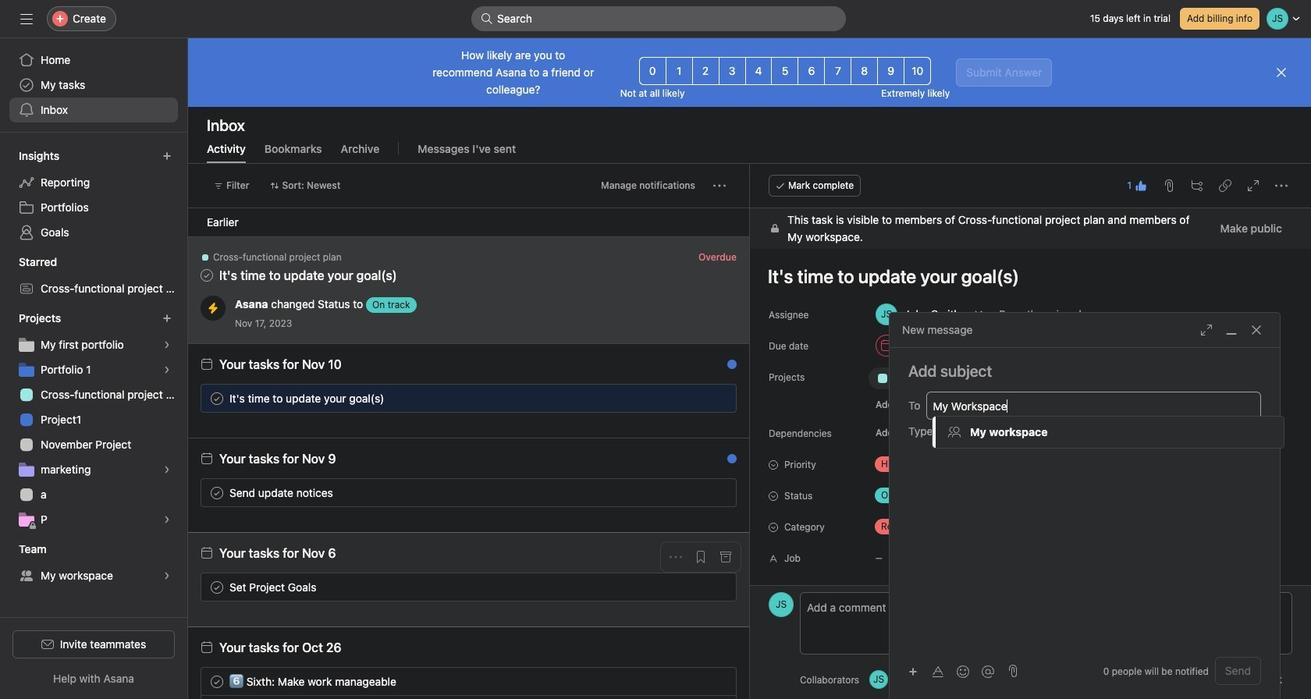 Task type: vqa. For each thing, say whether or not it's contained in the screenshot.
THE SORT
no



Task type: describe. For each thing, give the bounding box(es) containing it.
your tasks for nov 10, task element
[[219, 358, 342, 372]]

copy task link image
[[1219, 180, 1232, 192]]

add to bookmarks image
[[695, 255, 707, 268]]

more actions for this task image
[[1275, 180, 1288, 192]]

starred element
[[0, 248, 187, 304]]

your tasks for nov 9, task element
[[219, 452, 336, 466]]

insights element
[[0, 142, 187, 248]]

projects element
[[0, 304, 187, 535]]

hide sidebar image
[[20, 12, 33, 25]]

Add subject text field
[[890, 361, 1280, 382]]

mark complete image
[[208, 484, 226, 502]]

Task Name text field
[[758, 258, 1293, 294]]

Type the name of a team, a project, or people text field
[[933, 397, 1253, 415]]

archive notification image
[[720, 551, 732, 564]]

more actions image
[[713, 180, 726, 192]]

close image
[[1251, 324, 1263, 336]]

add or remove collaborators image
[[870, 671, 888, 689]]

2 mark complete checkbox from the top
[[208, 578, 226, 597]]

Mark complete checkbox
[[208, 484, 226, 502]]

3 mark complete checkbox from the top
[[208, 672, 226, 691]]

remove assignee image
[[974, 310, 983, 319]]

1 archive notification image from the top
[[720, 255, 732, 268]]

full screen image
[[1247, 180, 1260, 192]]

— text field
[[869, 544, 1293, 572]]

it's time to update your goal(s) dialog
[[750, 164, 1311, 699]]

0 comments image
[[713, 392, 725, 405]]

mark complete image for second mark complete checkbox from the bottom
[[208, 578, 226, 597]]

formatting image
[[932, 665, 945, 678]]

your tasks for nov 6, task element
[[219, 546, 336, 560]]

mark complete image for third mark complete checkbox from the bottom
[[208, 389, 226, 408]]



Task type: locate. For each thing, give the bounding box(es) containing it.
global element
[[0, 38, 187, 132]]

mark complete checkbox down your tasks for nov 6, task element
[[208, 578, 226, 597]]

open user profile image
[[769, 592, 794, 617]]

option group
[[639, 57, 931, 85]]

mark complete image
[[208, 389, 226, 408], [208, 578, 226, 597], [208, 672, 226, 691]]

mark complete checkbox down your tasks for nov 10, task element
[[208, 389, 226, 408]]

0 vertical spatial mark complete image
[[208, 389, 226, 408]]

2 vertical spatial mark complete image
[[208, 672, 226, 691]]

None radio
[[666, 57, 693, 85], [745, 57, 772, 85], [825, 57, 852, 85], [851, 57, 878, 85], [904, 57, 931, 85], [666, 57, 693, 85], [745, 57, 772, 85], [825, 57, 852, 85], [851, 57, 878, 85], [904, 57, 931, 85]]

1 mark complete image from the top
[[208, 389, 226, 408]]

1 vertical spatial archive notification image
[[720, 362, 732, 375]]

Mark complete checkbox
[[208, 389, 226, 408], [208, 578, 226, 597], [208, 672, 226, 691]]

add subtask image
[[1191, 180, 1204, 192]]

archive notification image right add to bookmarks image
[[720, 255, 732, 268]]

expand popout to full screen image
[[1201, 324, 1213, 336]]

mark complete checkbox down your tasks for oct 26, task 'element'
[[208, 672, 226, 691]]

your tasks for oct 26, task element
[[219, 641, 342, 655]]

mark complete image down your tasks for nov 10, task element
[[208, 389, 226, 408]]

at mention image
[[982, 665, 994, 678]]

mark complete image down your tasks for oct 26, task 'element'
[[208, 672, 226, 691]]

attachments: add a file to this task, it's time to update your goal(s) image
[[1163, 180, 1176, 192]]

0 vertical spatial archive notification image
[[720, 255, 732, 268]]

mark complete image for third mark complete checkbox
[[208, 672, 226, 691]]

insert an object image
[[909, 667, 918, 676]]

prominent image
[[481, 12, 493, 25]]

None radio
[[639, 57, 666, 85], [692, 57, 719, 85], [719, 57, 746, 85], [772, 57, 799, 85], [798, 57, 825, 85], [878, 57, 905, 85], [639, 57, 666, 85], [692, 57, 719, 85], [719, 57, 746, 85], [772, 57, 799, 85], [798, 57, 825, 85], [878, 57, 905, 85]]

1 vertical spatial mark complete image
[[208, 578, 226, 597]]

toolbar
[[902, 660, 1002, 683]]

archive notification image down '0 comments' icon
[[720, 457, 732, 469]]

3 archive notification image from the top
[[720, 457, 732, 469]]

archive notification image
[[720, 255, 732, 268], [720, 362, 732, 375], [720, 457, 732, 469]]

teams element
[[0, 535, 187, 592]]

dismiss image
[[1275, 66, 1288, 79]]

3 mark complete image from the top
[[208, 672, 226, 691]]

1 mark complete checkbox from the top
[[208, 389, 226, 408]]

2 archive notification image from the top
[[720, 362, 732, 375]]

1 vertical spatial mark complete checkbox
[[208, 578, 226, 597]]

emoji image
[[957, 665, 969, 678]]

clear due date image
[[1050, 341, 1059, 350]]

sort: newest image
[[270, 181, 279, 190]]

main content
[[750, 208, 1311, 699]]

add to bookmarks image
[[695, 551, 707, 564]]

minimize image
[[1226, 324, 1238, 336]]

2 vertical spatial mark complete checkbox
[[208, 672, 226, 691]]

archive notification image up '0 comments' icon
[[720, 362, 732, 375]]

dialog
[[890, 313, 1280, 699]]

1 like. you liked this task image
[[688, 392, 700, 405]]

more actions image
[[670, 551, 682, 564]]

1 like. you liked this task image
[[1135, 180, 1147, 192]]

mark complete image down your tasks for nov 6, task element
[[208, 578, 226, 597]]

add or remove collaborators image
[[941, 675, 951, 685]]

list box
[[471, 6, 846, 31]]

0 vertical spatial mark complete checkbox
[[208, 389, 226, 408]]

2 mark complete image from the top
[[208, 578, 226, 597]]

2 vertical spatial archive notification image
[[720, 457, 732, 469]]



